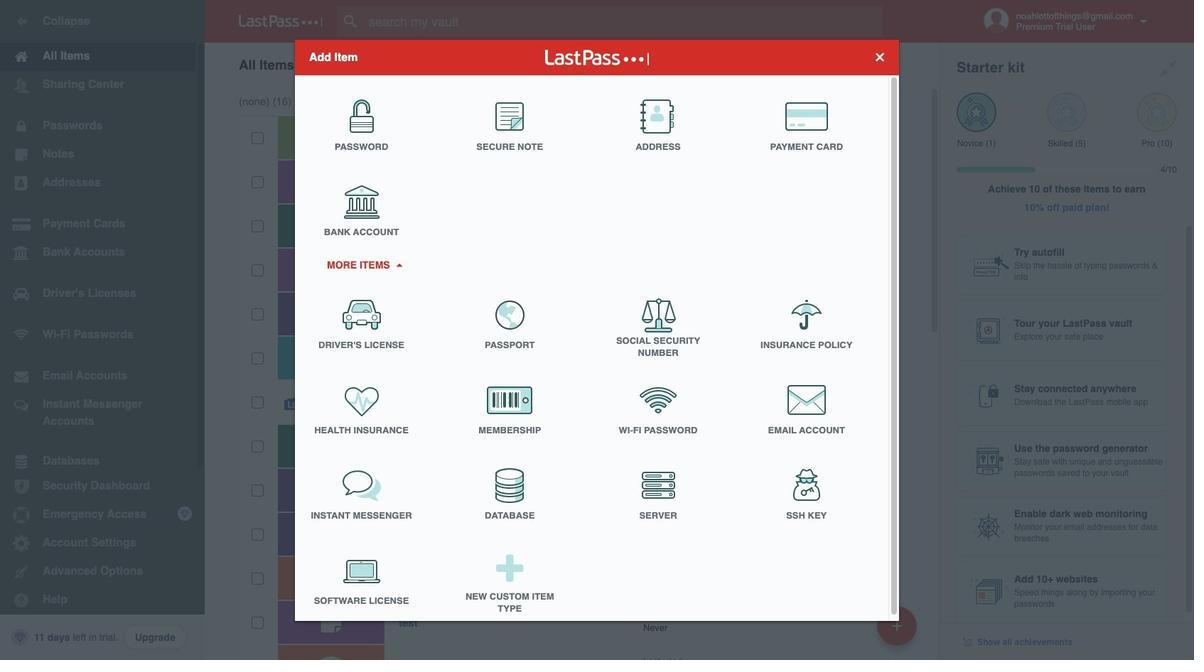 Task type: describe. For each thing, give the bounding box(es) containing it.
main navigation navigation
[[0, 0, 205, 661]]

new item navigation
[[873, 602, 926, 661]]

caret right image
[[394, 263, 404, 267]]



Task type: locate. For each thing, give the bounding box(es) containing it.
dialog
[[295, 39, 900, 625]]

Search search field
[[337, 6, 905, 37]]

new item image
[[892, 621, 902, 631]]

search my vault text field
[[337, 6, 905, 37]]

lastpass image
[[239, 15, 323, 28]]

vault options navigation
[[205, 43, 940, 85]]



Task type: vqa. For each thing, say whether or not it's contained in the screenshot.
Caret Right image
yes



